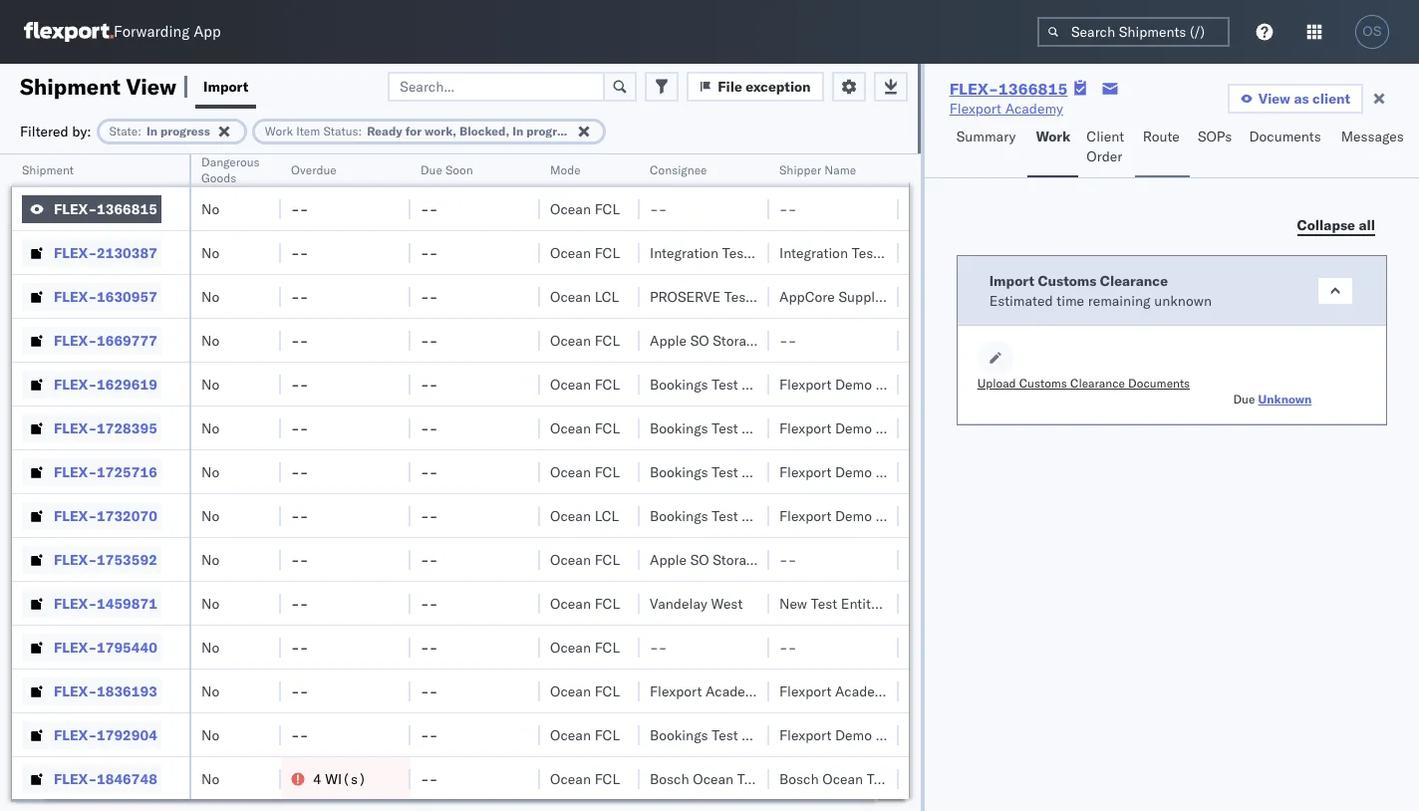 Task type: vqa. For each thing, say whether or not it's contained in the screenshot.


Task type: describe. For each thing, give the bounding box(es) containing it.
west
[[711, 595, 743, 613]]

1795440
[[97, 639, 157, 657]]

resize handle column header for dangerous goods
[[257, 155, 281, 812]]

not for flex-1669777
[[798, 332, 825, 349]]

shipment for shipment
[[22, 163, 74, 177]]

1 horizontal spatial 1366815
[[999, 79, 1068, 99]]

appcore
[[780, 288, 835, 306]]

no for flex-1792904
[[201, 726, 220, 744]]

no for flex-1669777
[[201, 332, 220, 349]]

flex- for flex-1366815 button
[[54, 200, 97, 218]]

lcl for proserve
[[595, 288, 619, 306]]

(sz)
[[897, 683, 931, 700]]

os button
[[1350, 9, 1396, 55]]

ocean for 1725716
[[550, 463, 591, 481]]

1732070
[[97, 507, 157, 525]]

shipment button
[[12, 159, 170, 178]]

flex- for flex-1846748 button
[[54, 770, 97, 788]]

wi(s)
[[325, 770, 367, 788]]

test for flex-1630957
[[725, 288, 751, 306]]

ocean for 1732070
[[550, 507, 591, 525]]

import button
[[195, 64, 257, 109]]

ocean fcl for flex-1725716
[[550, 463, 620, 481]]

forwarding
[[114, 22, 190, 41]]

flexport for 1629619
[[780, 375, 832, 393]]

time
[[1057, 292, 1085, 310]]

resize handle column header for shipment
[[166, 155, 189, 812]]

test for flex-1792904
[[712, 726, 739, 744]]

import for import
[[203, 77, 249, 95]]

forwarding app link
[[24, 22, 221, 42]]

ocean fcl for flex-1792904
[[550, 726, 620, 744]]

work item status : ready for work, blocked, in progress
[[265, 123, 576, 138]]

name
[[825, 163, 857, 177]]

shipper for flex-1792904
[[876, 726, 925, 744]]

ocean for 1669777
[[550, 332, 591, 349]]

ocean for 2130387
[[550, 244, 591, 262]]

shipper inside button
[[780, 163, 822, 177]]

2 progress from the left
[[527, 123, 576, 138]]

os
[[1363, 24, 1383, 39]]

consignee button
[[640, 159, 750, 178]]

flex- for the flex-1732070 button
[[54, 507, 97, 525]]

flexport demo shipper co. for 1629619
[[780, 375, 948, 393]]

client order
[[1087, 128, 1125, 166]]

flex-1732070
[[54, 507, 157, 525]]

flex- for flex-1753592 button
[[54, 551, 97, 569]]

flexport. image
[[24, 22, 114, 42]]

blocked,
[[460, 123, 510, 138]]

flex-1630957
[[54, 288, 157, 306]]

use) for flex-1753592
[[829, 551, 865, 569]]

1 progress from the left
[[161, 123, 210, 138]]

no for flex-1725716
[[201, 463, 220, 481]]

bookings for flex-1728395
[[650, 419, 709, 437]]

for
[[406, 123, 422, 138]]

due soon
[[421, 163, 473, 177]]

import for import customs clearance estimated time remaining unknown
[[990, 272, 1035, 290]]

(do for flex-1669777
[[765, 332, 794, 349]]

2 in from the left
[[513, 123, 524, 138]]

shipper for flex-1728395
[[876, 419, 925, 437]]

flex-1732070 button
[[22, 502, 161, 530]]

flexport academy (sz) ltd.
[[780, 683, 959, 700]]

co. for 1732070
[[929, 507, 948, 525]]

ltd.
[[935, 683, 959, 700]]

test for flex-1728395
[[712, 419, 739, 437]]

estimated
[[990, 292, 1054, 310]]

appcore supply ltd
[[780, 288, 906, 306]]

co. for 1629619
[[929, 375, 948, 393]]

consignee for flex-1732070
[[742, 507, 809, 525]]

sops
[[1198, 128, 1233, 146]]

supply
[[839, 288, 882, 306]]

no for flex-1630957
[[201, 288, 220, 306]]

client order button
[[1079, 119, 1135, 177]]

flexport demo shipper co. for 1732070
[[780, 507, 948, 525]]

ocean for 1753592
[[550, 551, 591, 569]]

2 : from the left
[[358, 123, 362, 138]]

bookings for flex-1629619
[[650, 375, 709, 393]]

flex-1795440 button
[[22, 634, 161, 662]]

bookings for flex-1725716
[[650, 463, 709, 481]]

flex- for flex-1795440 button
[[54, 639, 97, 657]]

consignee inside button
[[650, 163, 708, 177]]

3 resize handle column header from the left
[[387, 155, 411, 812]]

work for work
[[1036, 128, 1071, 146]]

flex-1728395 button
[[22, 414, 161, 442]]

flex- for flex-1728395 button
[[54, 419, 97, 437]]

flex-1725716
[[54, 463, 157, 481]]

2 bosch ocean test from the left
[[780, 770, 894, 788]]

documents button
[[1242, 119, 1334, 177]]

1 in from the left
[[147, 123, 158, 138]]

view as client button
[[1228, 84, 1364, 114]]

account
[[755, 288, 807, 306]]

flex-1792904 button
[[22, 721, 161, 749]]

flex-1795440
[[54, 639, 157, 657]]

ocean for 1629619
[[550, 375, 591, 393]]

item
[[296, 123, 320, 138]]

flex- for flex-1669777 button
[[54, 332, 97, 349]]

flexport academy link
[[950, 99, 1064, 119]]

mode
[[550, 163, 581, 177]]

state : in progress
[[109, 123, 210, 138]]

new test entity 2
[[780, 595, 891, 613]]

upload customs clearance documents button
[[978, 376, 1191, 392]]

ocean fcl for flex-1459871
[[550, 595, 620, 613]]

apple for flex-1753592
[[650, 551, 687, 569]]

consignee for flex-1629619
[[742, 375, 809, 393]]

test for flex-1725716
[[712, 463, 739, 481]]

customs for import
[[1038, 272, 1097, 290]]

exception
[[746, 77, 811, 95]]

(do for flex-1753592
[[765, 551, 794, 569]]

unknown
[[1259, 392, 1313, 407]]

fcl for flex-1792904
[[595, 726, 620, 744]]

sops button
[[1190, 119, 1242, 177]]

proserve
[[650, 288, 721, 306]]

test for flex-1732070
[[712, 507, 739, 525]]

shipper name button
[[770, 159, 879, 178]]

filtered
[[20, 122, 68, 140]]

collapse
[[1298, 216, 1356, 234]]

dangerous goods button
[[191, 151, 274, 186]]

flexport demo shipper co. for 1725716
[[780, 463, 948, 481]]

4 wi(s)
[[313, 770, 367, 788]]

flex-1846748 button
[[22, 765, 161, 793]]

as
[[1295, 90, 1310, 108]]

co. for 1792904
[[929, 726, 948, 744]]

soon
[[446, 163, 473, 177]]

consignee for flex-1792904
[[742, 726, 809, 744]]

status
[[323, 123, 358, 138]]

bookings test consignee for flex-1725716
[[650, 463, 809, 481]]

no for flex-1846748
[[201, 770, 220, 788]]

ocean fcl for flex-1366815
[[550, 200, 620, 218]]

demo for 1792904
[[836, 726, 873, 744]]

ocean fcl for flex-1846748
[[550, 770, 620, 788]]

messages button
[[1334, 119, 1415, 177]]

flex-1836193 button
[[22, 678, 161, 705]]

route button
[[1135, 119, 1190, 177]]

no for flex-2130387
[[201, 244, 220, 262]]

1669777
[[97, 332, 157, 349]]

due inside 'upload customs clearance documents due unknown'
[[1234, 392, 1256, 407]]

so for flex-1753592
[[691, 551, 710, 569]]

client
[[1313, 90, 1351, 108]]

file
[[718, 77, 743, 95]]

filtered by:
[[20, 122, 91, 140]]

use) for flex-1669777
[[829, 332, 865, 349]]

flex-1629619 button
[[22, 370, 161, 398]]

1836193
[[97, 683, 157, 700]]

flex- for flex-1725716 button
[[54, 463, 97, 481]]

academy for flexport academy (us) inc.
[[706, 683, 764, 700]]

academy for flexport academy (sz) ltd.
[[836, 683, 894, 700]]

flexport for 1836193
[[780, 683, 832, 700]]

client
[[1087, 128, 1125, 146]]

state
[[109, 123, 138, 138]]

view inside button
[[1259, 90, 1291, 108]]

flex- for flex-2130387 button
[[54, 244, 97, 262]]

1846748
[[97, 770, 157, 788]]

work,
[[425, 123, 457, 138]]

upload
[[978, 376, 1017, 391]]



Task type: locate. For each thing, give the bounding box(es) containing it.
flex- inside button
[[54, 375, 97, 393]]

0 vertical spatial so
[[691, 332, 710, 349]]

2 no from the top
[[201, 244, 220, 262]]

2 resize handle column header from the left
[[257, 155, 281, 812]]

import up estimated
[[990, 272, 1035, 290]]

due left soon
[[421, 163, 443, 177]]

ocean
[[550, 200, 591, 218], [550, 244, 591, 262], [550, 288, 591, 306], [550, 332, 591, 349], [550, 375, 591, 393], [550, 419, 591, 437], [550, 463, 591, 481], [550, 507, 591, 525], [550, 551, 591, 569], [550, 595, 591, 613], [550, 639, 591, 657], [550, 683, 591, 700], [550, 726, 591, 744], [550, 770, 591, 788], [693, 770, 734, 788], [823, 770, 864, 788]]

2 ocean fcl from the top
[[550, 244, 620, 262]]

ocean fcl for flex-1795440
[[550, 639, 620, 657]]

7 no from the top
[[201, 463, 220, 481]]

6 ocean fcl from the top
[[550, 463, 620, 481]]

12 no from the top
[[201, 683, 220, 700]]

0 horizontal spatial flex-1366815
[[54, 200, 157, 218]]

dangerous
[[201, 155, 260, 170]]

ocean lcl for proserve test account
[[550, 288, 619, 306]]

4 resize handle column header from the left
[[517, 155, 540, 812]]

bookings test consignee for flex-1728395
[[650, 419, 809, 437]]

storage down proserve test account
[[713, 332, 761, 349]]

5 flexport demo shipper co. from the top
[[780, 726, 948, 744]]

10 no from the top
[[201, 595, 220, 613]]

0 vertical spatial storage
[[713, 332, 761, 349]]

due
[[421, 163, 443, 177], [1234, 392, 1256, 407]]

0 horizontal spatial progress
[[161, 123, 210, 138]]

flex- down flex-1629619 button
[[54, 419, 97, 437]]

ocean fcl for flex-1728395
[[550, 419, 620, 437]]

flex-1366815 link
[[950, 79, 1068, 99]]

4 co. from the top
[[929, 507, 948, 525]]

2 lcl from the top
[[595, 507, 619, 525]]

12 ocean fcl from the top
[[550, 770, 620, 788]]

1 : from the left
[[138, 123, 142, 138]]

so
[[691, 332, 710, 349], [691, 551, 710, 569]]

file exception button
[[687, 71, 824, 101], [687, 71, 824, 101]]

14 no from the top
[[201, 770, 220, 788]]

1 vertical spatial so
[[691, 551, 710, 569]]

use) up new test entity 2
[[829, 551, 865, 569]]

4 flexport demo shipper co. from the top
[[780, 507, 948, 525]]

view
[[126, 72, 176, 100], [1259, 90, 1291, 108]]

bookings for flex-1732070
[[650, 507, 709, 525]]

1 vertical spatial storage
[[713, 551, 761, 569]]

1 so from the top
[[691, 332, 710, 349]]

1 horizontal spatial :
[[358, 123, 362, 138]]

vandelay west
[[650, 595, 743, 613]]

flex- up "flex-1792904" button
[[54, 683, 97, 700]]

0 vertical spatial apple
[[650, 332, 687, 349]]

academy for flexport academy
[[1006, 100, 1064, 118]]

test for flex-1629619
[[712, 375, 739, 393]]

flex-
[[950, 79, 999, 99], [54, 200, 97, 218], [54, 244, 97, 262], [54, 288, 97, 306], [54, 332, 97, 349], [54, 375, 97, 393], [54, 419, 97, 437], [54, 463, 97, 481], [54, 507, 97, 525], [54, 551, 97, 569], [54, 595, 97, 613], [54, 639, 97, 657], [54, 683, 97, 700], [54, 726, 97, 744], [54, 770, 97, 788]]

7 ocean fcl from the top
[[550, 551, 620, 569]]

5 bookings test consignee from the top
[[650, 726, 809, 744]]

in right blocked,
[[513, 123, 524, 138]]

use) down 'appcore supply ltd'
[[829, 332, 865, 349]]

fcl for flex-1459871
[[595, 595, 620, 613]]

6 no from the top
[[201, 419, 220, 437]]

0 horizontal spatial :
[[138, 123, 142, 138]]

2 horizontal spatial academy
[[1006, 100, 1064, 118]]

flexport academy (us) inc.
[[650, 683, 831, 700]]

flex-2130387 button
[[22, 239, 161, 267]]

flex-1366815 button
[[22, 195, 161, 223]]

1 horizontal spatial in
[[513, 123, 524, 138]]

4 bookings test consignee from the top
[[650, 507, 809, 525]]

2 bookings from the top
[[650, 419, 709, 437]]

ready
[[367, 123, 403, 138]]

clearance for documents
[[1071, 376, 1126, 391]]

10 fcl from the top
[[595, 683, 620, 700]]

ocean for 1728395
[[550, 419, 591, 437]]

1 horizontal spatial view
[[1259, 90, 1291, 108]]

flex-1366815 down shipment button
[[54, 200, 157, 218]]

academy down "flex-1366815" link
[[1006, 100, 1064, 118]]

demo for 1725716
[[836, 463, 873, 481]]

customs up time
[[1038, 272, 1097, 290]]

flex- down the flex-1732070 button
[[54, 551, 97, 569]]

2 demo from the top
[[836, 419, 873, 437]]

5 fcl from the top
[[595, 419, 620, 437]]

bookings test consignee for flex-1629619
[[650, 375, 809, 393]]

1 horizontal spatial progress
[[527, 123, 576, 138]]

co. for 1728395
[[929, 419, 948, 437]]

apple for flex-1669777
[[650, 332, 687, 349]]

2 apple so storage (do not use) from the top
[[650, 551, 865, 569]]

work inside button
[[1036, 128, 1071, 146]]

fcl for flex-1795440
[[595, 639, 620, 657]]

forwarding app
[[114, 22, 221, 41]]

entity
[[841, 595, 879, 613]]

3 co. from the top
[[929, 463, 948, 481]]

not for flex-1753592
[[798, 551, 825, 569]]

fcl for flex-1629619
[[595, 375, 620, 393]]

1 apple so storage (do not use) from the top
[[650, 332, 865, 349]]

work left client
[[1036, 128, 1071, 146]]

1 vertical spatial customs
[[1020, 376, 1068, 391]]

4 demo from the top
[[836, 507, 873, 525]]

flexport for 1728395
[[780, 419, 832, 437]]

shipment inside button
[[22, 163, 74, 177]]

1 horizontal spatial bosch ocean test
[[780, 770, 894, 788]]

flex-1725716 button
[[22, 458, 161, 486]]

5 demo from the top
[[836, 726, 873, 744]]

flex- up the flex-1732070 button
[[54, 463, 97, 481]]

0 horizontal spatial work
[[265, 123, 293, 138]]

in
[[147, 123, 158, 138], [513, 123, 524, 138]]

progress up mode
[[527, 123, 576, 138]]

8 fcl from the top
[[595, 595, 620, 613]]

1366815 up the 2130387
[[97, 200, 157, 218]]

0 horizontal spatial bosch
[[650, 770, 690, 788]]

flex-1753592 button
[[22, 546, 161, 574]]

customs right upload
[[1020, 376, 1068, 391]]

3 bookings test consignee from the top
[[650, 463, 809, 481]]

1 vertical spatial ocean lcl
[[550, 507, 619, 525]]

bookings for flex-1792904
[[650, 726, 709, 744]]

ocean for 1630957
[[550, 288, 591, 306]]

flex- down "flex-1792904" button
[[54, 770, 97, 788]]

:
[[138, 123, 142, 138], [358, 123, 362, 138]]

1 ocean fcl from the top
[[550, 200, 620, 218]]

4 fcl from the top
[[595, 375, 620, 393]]

app
[[194, 22, 221, 41]]

5 ocean fcl from the top
[[550, 419, 620, 437]]

flex-1629619
[[54, 375, 157, 393]]

fcl for flex-1728395
[[595, 419, 620, 437]]

2 so from the top
[[691, 551, 710, 569]]

test
[[725, 288, 751, 306], [712, 375, 739, 393], [712, 419, 739, 437], [712, 463, 739, 481], [712, 507, 739, 525], [811, 595, 838, 613], [712, 726, 739, 744], [738, 770, 764, 788], [867, 770, 894, 788]]

documents
[[1250, 128, 1322, 146], [1129, 376, 1191, 391]]

shipper
[[780, 163, 822, 177], [876, 375, 925, 393], [876, 419, 925, 437], [876, 463, 925, 481], [876, 507, 925, 525], [876, 726, 925, 744]]

flexport demo shipper co. for 1792904
[[780, 726, 948, 744]]

co. for 1725716
[[929, 463, 948, 481]]

1 flexport demo shipper co. from the top
[[780, 375, 948, 393]]

8 ocean fcl from the top
[[550, 595, 620, 613]]

so down proserve
[[691, 332, 710, 349]]

resize handle column header for mode
[[616, 155, 640, 812]]

bosch ocean test down inc.
[[780, 770, 894, 788]]

0 vertical spatial not
[[798, 332, 825, 349]]

(us)
[[768, 683, 803, 700]]

ocean for 1459871
[[550, 595, 591, 613]]

3 demo from the top
[[836, 463, 873, 481]]

7 resize handle column header from the left
[[875, 155, 899, 812]]

progress up dangerous
[[161, 123, 210, 138]]

flex-1792904
[[54, 726, 157, 744]]

4 no from the top
[[201, 332, 220, 349]]

shipper for flex-1725716
[[876, 463, 925, 481]]

apple so storage (do not use) down account
[[650, 332, 865, 349]]

apple up vandelay
[[650, 551, 687, 569]]

0 horizontal spatial bosch ocean test
[[650, 770, 764, 788]]

1 demo from the top
[[836, 375, 873, 393]]

2 apple from the top
[[650, 551, 687, 569]]

not
[[798, 332, 825, 349], [798, 551, 825, 569]]

0 horizontal spatial import
[[203, 77, 249, 95]]

apple so storage (do not use) for flex-1753592
[[650, 551, 865, 569]]

fcl for flex-1846748
[[595, 770, 620, 788]]

1 co. from the top
[[929, 375, 948, 393]]

flex-2130387
[[54, 244, 157, 262]]

customs inside 'upload customs clearance documents due unknown'
[[1020, 376, 1068, 391]]

resize handle column header
[[166, 155, 189, 812], [257, 155, 281, 812], [387, 155, 411, 812], [517, 155, 540, 812], [616, 155, 640, 812], [746, 155, 770, 812], [875, 155, 899, 812]]

no for flex-1728395
[[201, 419, 220, 437]]

flex- up flex-1795440 button
[[54, 595, 97, 613]]

clearance inside 'upload customs clearance documents due unknown'
[[1071, 376, 1126, 391]]

1 vertical spatial 1366815
[[97, 200, 157, 218]]

flex- for flex-1836193 button
[[54, 683, 97, 700]]

flex- for flex-1629619 button
[[54, 375, 97, 393]]

0 vertical spatial (do
[[765, 332, 794, 349]]

3 ocean fcl from the top
[[550, 332, 620, 349]]

8 no from the top
[[201, 507, 220, 525]]

bookings test consignee
[[650, 375, 809, 393], [650, 419, 809, 437], [650, 463, 809, 481], [650, 507, 809, 525], [650, 726, 809, 744]]

academy right inc.
[[836, 683, 894, 700]]

upload customs clearance documents due unknown
[[978, 376, 1313, 407]]

flex- up flex-1846748 button
[[54, 726, 97, 744]]

view left as
[[1259, 90, 1291, 108]]

shipment up 'by:'
[[20, 72, 121, 100]]

4
[[313, 770, 322, 788]]

0 vertical spatial use)
[[829, 332, 865, 349]]

flexport demo shipper co.
[[780, 375, 948, 393], [780, 419, 948, 437], [780, 463, 948, 481], [780, 507, 948, 525], [780, 726, 948, 744]]

shipment
[[20, 72, 121, 100], [22, 163, 74, 177]]

apple so storage (do not use)
[[650, 332, 865, 349], [650, 551, 865, 569]]

flexport demo shipper co. for 1728395
[[780, 419, 948, 437]]

flex-1728395
[[54, 419, 157, 437]]

1 vertical spatial shipment
[[22, 163, 74, 177]]

0 vertical spatial documents
[[1250, 128, 1322, 146]]

remaining
[[1089, 292, 1151, 310]]

3 fcl from the top
[[595, 332, 620, 349]]

flexport academy
[[950, 100, 1064, 118]]

so up vandelay west
[[691, 551, 710, 569]]

0 vertical spatial customs
[[1038, 272, 1097, 290]]

1366815 up flexport academy
[[999, 79, 1068, 99]]

0 horizontal spatial academy
[[706, 683, 764, 700]]

0 horizontal spatial due
[[421, 163, 443, 177]]

resize handle column header for consignee
[[746, 155, 770, 812]]

apple down proserve
[[650, 332, 687, 349]]

1 lcl from the top
[[595, 288, 619, 306]]

by:
[[72, 122, 91, 140]]

import inside button
[[203, 77, 249, 95]]

apple
[[650, 332, 687, 349], [650, 551, 687, 569]]

(do down account
[[765, 332, 794, 349]]

ocean fcl for flex-1836193
[[550, 683, 620, 700]]

shipment for shipment view
[[20, 72, 121, 100]]

work
[[265, 123, 293, 138], [1036, 128, 1071, 146]]

1 horizontal spatial flex-1366815
[[950, 79, 1068, 99]]

1 vertical spatial documents
[[1129, 376, 1191, 391]]

2 flexport demo shipper co. from the top
[[780, 419, 948, 437]]

route
[[1143, 128, 1180, 146]]

2 use) from the top
[[829, 551, 865, 569]]

ocean fcl
[[550, 200, 620, 218], [550, 244, 620, 262], [550, 332, 620, 349], [550, 375, 620, 393], [550, 419, 620, 437], [550, 463, 620, 481], [550, 551, 620, 569], [550, 595, 620, 613], [550, 639, 620, 657], [550, 683, 620, 700], [550, 726, 620, 744], [550, 770, 620, 788]]

9 no from the top
[[201, 551, 220, 569]]

1 vertical spatial due
[[1234, 392, 1256, 407]]

6 resize handle column header from the left
[[746, 155, 770, 812]]

: left ready
[[358, 123, 362, 138]]

1 vertical spatial lcl
[[595, 507, 619, 525]]

1 bookings test consignee from the top
[[650, 375, 809, 393]]

no for flex-1366815
[[201, 200, 220, 218]]

1 horizontal spatial work
[[1036, 128, 1071, 146]]

flex- down shipment button
[[54, 200, 97, 218]]

work button
[[1028, 119, 1079, 177]]

shipment view
[[20, 72, 176, 100]]

1459871
[[97, 595, 157, 613]]

overdue
[[291, 163, 337, 177]]

inc.
[[807, 683, 831, 700]]

flexport for 1732070
[[780, 507, 832, 525]]

1 vertical spatial use)
[[829, 551, 865, 569]]

no for flex-1753592
[[201, 551, 220, 569]]

view as client
[[1259, 90, 1351, 108]]

clearance up remaining
[[1101, 272, 1169, 290]]

no for flex-1459871
[[201, 595, 220, 613]]

1 use) from the top
[[829, 332, 865, 349]]

summary
[[957, 128, 1016, 146]]

Search Shipments (/) text field
[[1038, 17, 1230, 47]]

due left 'unknown'
[[1234, 392, 1256, 407]]

flex- up flex-1728395 button
[[54, 375, 97, 393]]

0 vertical spatial due
[[421, 163, 443, 177]]

not down appcore
[[798, 332, 825, 349]]

flex-1846748
[[54, 770, 157, 788]]

academy left (us)
[[706, 683, 764, 700]]

flex- up flexport academy
[[950, 79, 999, 99]]

import inside import customs clearance estimated time remaining unknown
[[990, 272, 1035, 290]]

consignee for flex-1728395
[[742, 419, 809, 437]]

0 vertical spatial 1366815
[[999, 79, 1068, 99]]

1 vertical spatial clearance
[[1071, 376, 1126, 391]]

13 no from the top
[[201, 726, 220, 744]]

co.
[[929, 375, 948, 393], [929, 419, 948, 437], [929, 463, 948, 481], [929, 507, 948, 525], [929, 726, 948, 744]]

ocean for 1846748
[[550, 770, 591, 788]]

2 (do from the top
[[765, 551, 794, 569]]

flexport for 1725716
[[780, 463, 832, 481]]

0 horizontal spatial view
[[126, 72, 176, 100]]

0 horizontal spatial documents
[[1129, 376, 1191, 391]]

9 fcl from the top
[[595, 639, 620, 657]]

flex- down flex-2130387 button
[[54, 288, 97, 306]]

storage
[[713, 332, 761, 349], [713, 551, 761, 569]]

2 bosch from the left
[[780, 770, 819, 788]]

(do up new
[[765, 551, 794, 569]]

all
[[1359, 216, 1376, 234]]

ocean lcl for bookings test consignee
[[550, 507, 619, 525]]

documents down unknown
[[1129, 376, 1191, 391]]

3 flexport demo shipper co. from the top
[[780, 463, 948, 481]]

0 vertical spatial apple so storage (do not use)
[[650, 332, 865, 349]]

flex- down flex-1725716 button
[[54, 507, 97, 525]]

1 bookings from the top
[[650, 375, 709, 393]]

flex-1366815 inside button
[[54, 200, 157, 218]]

ocean lcl
[[550, 288, 619, 306], [550, 507, 619, 525]]

0 horizontal spatial in
[[147, 123, 158, 138]]

shipper name
[[780, 163, 857, 177]]

1 not from the top
[[798, 332, 825, 349]]

flex- for flex-1630957 button on the left top
[[54, 288, 97, 306]]

bosch ocean test down flexport academy (us) inc.
[[650, 770, 764, 788]]

0 horizontal spatial 1366815
[[97, 200, 157, 218]]

4 bookings from the top
[[650, 507, 709, 525]]

so for flex-1669777
[[691, 332, 710, 349]]

1 bosch ocean test from the left
[[650, 770, 764, 788]]

0 vertical spatial lcl
[[595, 288, 619, 306]]

9 ocean fcl from the top
[[550, 639, 620, 657]]

0 vertical spatial clearance
[[1101, 272, 1169, 290]]

1 vertical spatial not
[[798, 551, 825, 569]]

no for flex-1836193
[[201, 683, 220, 700]]

flex-1459871 button
[[22, 590, 161, 618]]

documents inside 'documents' button
[[1250, 128, 1322, 146]]

Search... text field
[[388, 71, 606, 101]]

10 ocean fcl from the top
[[550, 683, 620, 700]]

resize handle column header for shipper name
[[875, 155, 899, 812]]

customs for upload
[[1020, 376, 1068, 391]]

5 co. from the top
[[929, 726, 948, 744]]

3 no from the top
[[201, 288, 220, 306]]

1 horizontal spatial documents
[[1250, 128, 1322, 146]]

in right state
[[147, 123, 158, 138]]

2 fcl from the top
[[595, 244, 620, 262]]

ocean fcl for flex-1629619
[[550, 375, 620, 393]]

1 horizontal spatial academy
[[836, 683, 894, 700]]

1 (do from the top
[[765, 332, 794, 349]]

dangerous goods
[[201, 155, 260, 185]]

not up new
[[798, 551, 825, 569]]

clearance inside import customs clearance estimated time remaining unknown
[[1101, 272, 1169, 290]]

consignee for flex-1725716
[[742, 463, 809, 481]]

flex-1836193
[[54, 683, 157, 700]]

2 co. from the top
[[929, 419, 948, 437]]

unknown button
[[1259, 392, 1313, 407]]

new
[[780, 595, 808, 613]]

fcl for flex-1669777
[[595, 332, 620, 349]]

shipper for flex-1629619
[[876, 375, 925, 393]]

flex- down flex-1366815 button
[[54, 244, 97, 262]]

clearance
[[1101, 272, 1169, 290], [1071, 376, 1126, 391]]

12 fcl from the top
[[595, 770, 620, 788]]

1630957
[[97, 288, 157, 306]]

customs inside import customs clearance estimated time remaining unknown
[[1038, 272, 1097, 290]]

1 no from the top
[[201, 200, 220, 218]]

flex- up flex-1629619 button
[[54, 332, 97, 349]]

1 ocean lcl from the top
[[550, 288, 619, 306]]

3 bookings from the top
[[650, 463, 709, 481]]

6 fcl from the top
[[595, 463, 620, 481]]

bookings test consignee for flex-1732070
[[650, 507, 809, 525]]

2 not from the top
[[798, 551, 825, 569]]

1 horizontal spatial due
[[1234, 392, 1256, 407]]

storage up west
[[713, 551, 761, 569]]

1753592
[[97, 551, 157, 569]]

1 apple from the top
[[650, 332, 687, 349]]

ocean for 1836193
[[550, 683, 591, 700]]

1629619
[[97, 375, 157, 393]]

11 no from the top
[[201, 639, 220, 657]]

flex-1669777 button
[[22, 327, 161, 354]]

11 ocean fcl from the top
[[550, 726, 620, 744]]

shipment down the filtered
[[22, 163, 74, 177]]

apple so storage (do not use) for flex-1669777
[[650, 332, 865, 349]]

2 storage from the top
[[713, 551, 761, 569]]

flex-1366815
[[950, 79, 1068, 99], [54, 200, 157, 218]]

mode button
[[540, 159, 620, 178]]

: right 'by:'
[[138, 123, 142, 138]]

5 resize handle column header from the left
[[616, 155, 640, 812]]

clearance down remaining
[[1071, 376, 1126, 391]]

lcl for bookings
[[595, 507, 619, 525]]

view up state : in progress
[[126, 72, 176, 100]]

1 bosch from the left
[[650, 770, 690, 788]]

no for flex-1795440
[[201, 639, 220, 657]]

bookings
[[650, 375, 709, 393], [650, 419, 709, 437], [650, 463, 709, 481], [650, 507, 709, 525], [650, 726, 709, 744]]

no for flex-1732070
[[201, 507, 220, 525]]

0 vertical spatial import
[[203, 77, 249, 95]]

2 bookings test consignee from the top
[[650, 419, 809, 437]]

no for flex-1629619
[[201, 375, 220, 393]]

1 vertical spatial apple so storage (do not use)
[[650, 551, 865, 569]]

0 vertical spatial shipment
[[20, 72, 121, 100]]

clearance for estimated
[[1101, 272, 1169, 290]]

1 resize handle column header from the left
[[166, 155, 189, 812]]

unknown
[[1155, 292, 1212, 310]]

1 vertical spatial apple
[[650, 551, 687, 569]]

1 horizontal spatial import
[[990, 272, 1035, 290]]

1 vertical spatial flex-1366815
[[54, 200, 157, 218]]

storage for flex-1669777
[[713, 332, 761, 349]]

flex-1366815 up flexport academy
[[950, 79, 1068, 99]]

1366815 inside button
[[97, 200, 157, 218]]

import down app
[[203, 77, 249, 95]]

demo
[[836, 375, 873, 393], [836, 419, 873, 437], [836, 463, 873, 481], [836, 507, 873, 525], [836, 726, 873, 744]]

bosch
[[650, 770, 690, 788], [780, 770, 819, 788]]

5 no from the top
[[201, 375, 220, 393]]

ocean fcl for flex-1753592
[[550, 551, 620, 569]]

0 vertical spatial ocean lcl
[[550, 288, 619, 306]]

ocean for 1792904
[[550, 726, 591, 744]]

work left item
[[265, 123, 293, 138]]

flex- down flex-1459871 button on the left bottom of page
[[54, 639, 97, 657]]

fcl for flex-2130387
[[595, 244, 620, 262]]

1 vertical spatial (do
[[765, 551, 794, 569]]

documents inside 'upload customs clearance documents due unknown'
[[1129, 376, 1191, 391]]

5 bookings from the top
[[650, 726, 709, 744]]

4 ocean fcl from the top
[[550, 375, 620, 393]]

apple so storage (do not use) up west
[[650, 551, 865, 569]]

1 horizontal spatial bosch
[[780, 770, 819, 788]]

flex-1459871
[[54, 595, 157, 613]]

7 fcl from the top
[[595, 551, 620, 569]]

fcl for flex-1366815
[[595, 200, 620, 218]]

file exception
[[718, 77, 811, 95]]

documents down view as client button
[[1250, 128, 1322, 146]]

work for work item status : ready for work, blocked, in progress
[[265, 123, 293, 138]]

flex- for "flex-1792904" button
[[54, 726, 97, 744]]

1 storage from the top
[[713, 332, 761, 349]]

2 ocean lcl from the top
[[550, 507, 619, 525]]

11 fcl from the top
[[595, 726, 620, 744]]

1728395
[[97, 419, 157, 437]]

0 vertical spatial flex-1366815
[[950, 79, 1068, 99]]

1 fcl from the top
[[595, 200, 620, 218]]

1 vertical spatial import
[[990, 272, 1035, 290]]



